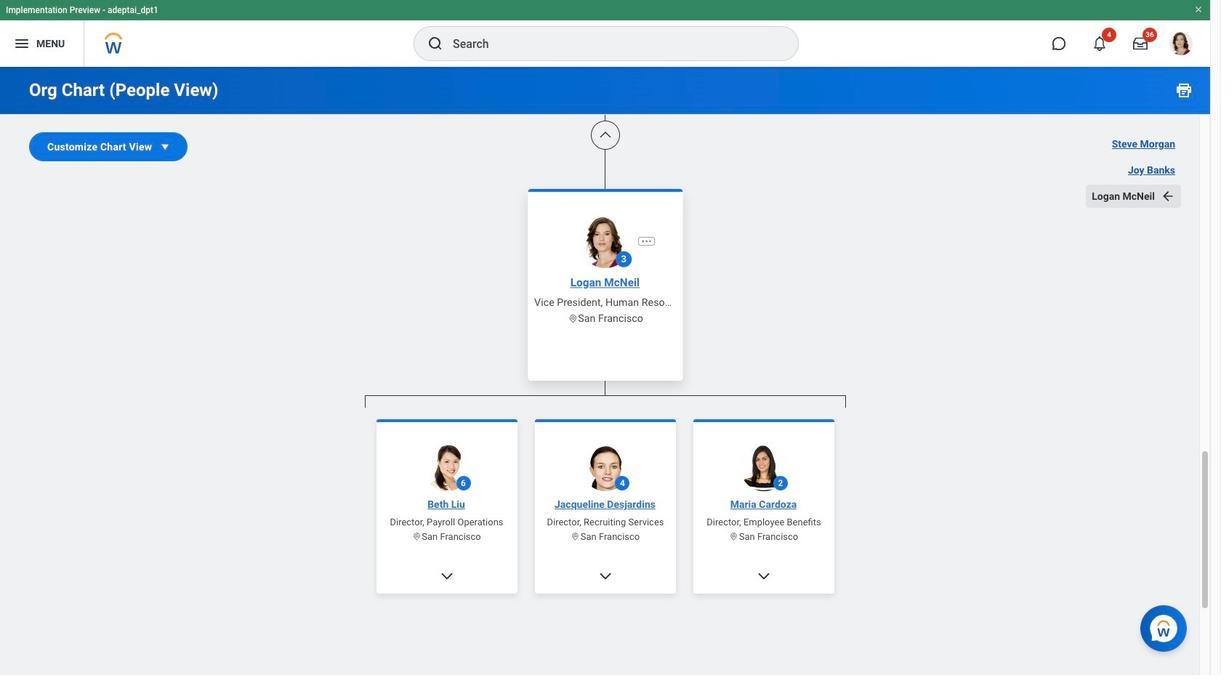 Task type: vqa. For each thing, say whether or not it's contained in the screenshot.
Plan
no



Task type: locate. For each thing, give the bounding box(es) containing it.
location image
[[567, 313, 578, 323], [571, 532, 580, 542]]

2 chevron down image from the left
[[598, 569, 613, 583]]

0 horizontal spatial chevron down image
[[439, 569, 454, 583]]

chevron down image for the bottommost location icon
[[598, 569, 613, 583]]

banner
[[0, 0, 1211, 67]]

1 horizontal spatial chevron down image
[[598, 569, 613, 583]]

1 vertical spatial location image
[[571, 532, 580, 542]]

chevron up image
[[598, 128, 613, 142]]

location image
[[412, 532, 422, 542], [729, 532, 739, 542]]

0 horizontal spatial location image
[[412, 532, 422, 542]]

print org chart image
[[1176, 81, 1193, 99]]

1 horizontal spatial location image
[[729, 532, 739, 542]]

search image
[[427, 35, 444, 52]]

main content
[[0, 0, 1211, 675]]

arrow left image
[[1161, 189, 1176, 204]]

close environment banner image
[[1195, 5, 1203, 14]]

chevron down image
[[439, 569, 454, 583], [598, 569, 613, 583]]

1 chevron down image from the left
[[439, 569, 454, 583]]

Search Workday  search field
[[453, 28, 768, 60]]



Task type: describe. For each thing, give the bounding box(es) containing it.
0 vertical spatial location image
[[567, 313, 578, 323]]

profile logan mcneil image
[[1170, 32, 1193, 58]]

chevron down image
[[756, 569, 771, 583]]

chevron down image for first location image
[[439, 569, 454, 583]]

related actions image
[[640, 235, 652, 247]]

inbox large image
[[1133, 36, 1148, 51]]

logan mcneil, logan mcneil, 3 direct reports element
[[365, 408, 846, 675]]

notifications large image
[[1093, 36, 1107, 51]]

2 location image from the left
[[729, 532, 739, 542]]

justify image
[[13, 35, 31, 52]]

1 location image from the left
[[412, 532, 422, 542]]

caret down image
[[158, 140, 172, 154]]



